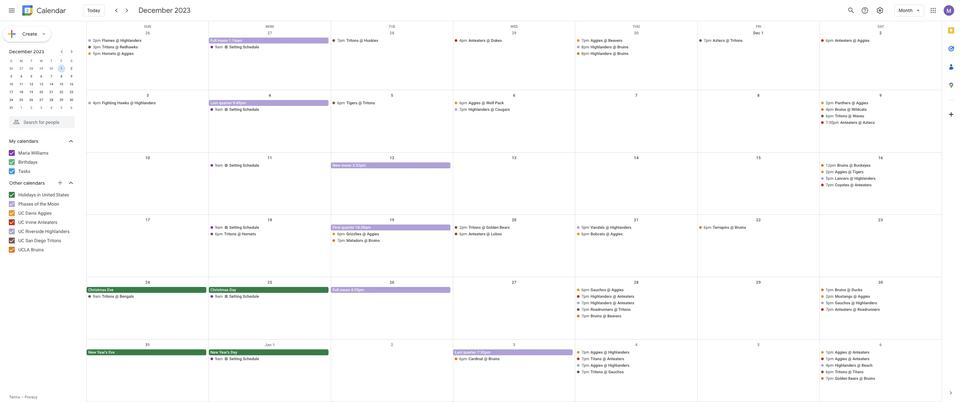 Task type: locate. For each thing, give the bounding box(es) containing it.
1 vertical spatial 7pm aggies @ highlanders
[[582, 363, 630, 368]]

1 vertical spatial bears
[[849, 376, 859, 381]]

uc riverside highlanders
[[18, 229, 70, 234]]

row group
[[6, 65, 77, 112]]

1 horizontal spatial 22
[[757, 218, 761, 223]]

0 vertical spatial gauchos
[[591, 288, 606, 292]]

26 down sun
[[145, 31, 150, 35]]

1 horizontal spatial roadrunners
[[858, 308, 880, 312]]

1 vertical spatial 7:30pm
[[477, 350, 491, 355]]

moon left 4:33pm
[[340, 288, 350, 292]]

28 element
[[47, 96, 55, 104]]

24 down 17 'element'
[[9, 98, 13, 102]]

3 up 4pm fighting hawks @ highlanders
[[147, 93, 149, 98]]

18 inside december 2023 grid
[[19, 90, 23, 94]]

4
[[20, 75, 22, 78], [269, 93, 271, 98], [50, 106, 52, 110], [635, 343, 638, 347]]

0 vertical spatial 18
[[19, 90, 23, 94]]

7
[[50, 75, 52, 78], [635, 93, 638, 98]]

1pm up 6pm tritons @ titans
[[826, 357, 834, 361]]

2 schedule from the top
[[243, 107, 259, 112]]

gauchos down mustangs
[[835, 301, 851, 306]]

golden up lobos
[[486, 225, 499, 230]]

2023
[[175, 6, 191, 15], [33, 49, 44, 55]]

1 vertical spatial 1pm
[[826, 350, 834, 355]]

2pm down "12pm"
[[826, 170, 834, 174]]

2pm left panthers
[[826, 101, 834, 105]]

last quarter 9:49pm button
[[209, 100, 329, 106]]

11 element
[[17, 80, 25, 88]]

roadrunners down 5pm gauchos @ highlanders
[[858, 308, 880, 312]]

0 horizontal spatial aztecs
[[713, 38, 725, 43]]

s right f
[[70, 59, 72, 63]]

24
[[9, 98, 13, 102], [145, 280, 150, 285]]

calendars inside dropdown button
[[23, 180, 45, 186]]

0 horizontal spatial 23
[[70, 90, 73, 94]]

0 vertical spatial moon
[[218, 38, 228, 43]]

0 vertical spatial eve
[[107, 288, 113, 292]]

grid
[[86, 21, 942, 402]]

full moon 1:16am button
[[209, 38, 329, 43]]

0 vertical spatial 7pm highlanders @ anteaters
[[582, 294, 635, 299]]

calendar heading
[[35, 6, 66, 15]]

1 7pm aggies @ highlanders from the top
[[582, 350, 630, 355]]

november 26 element
[[7, 65, 15, 73]]

1 vertical spatial 8pm
[[582, 51, 590, 56]]

6pm for 6pm tritons @ waves
[[826, 114, 834, 118]]

christmas inside button
[[211, 288, 229, 292]]

0 vertical spatial 13
[[39, 82, 43, 86]]

4 setting from the top
[[229, 225, 242, 230]]

last quarter 7:30pm
[[455, 350, 491, 355]]

new moon 3:32pm button
[[331, 162, 451, 168]]

golden
[[486, 225, 499, 230], [835, 376, 848, 381]]

6pm for 6pm anteaters @ aggies
[[826, 38, 834, 43]]

3 uc from the top
[[18, 229, 24, 234]]

vandals
[[591, 225, 605, 230]]

my calendars list
[[1, 148, 81, 177]]

year's
[[97, 350, 108, 355], [219, 350, 230, 355]]

29 element
[[58, 96, 65, 104]]

bears down 6pm tritons @ titans
[[849, 376, 859, 381]]

12 up '19' element
[[29, 82, 33, 86]]

1 vertical spatial quarter
[[342, 225, 354, 230]]

2 setting schedule from the top
[[229, 107, 259, 112]]

wed
[[511, 25, 518, 29]]

uc davis aggies
[[18, 211, 52, 216]]

calendars inside dropdown button
[[17, 138, 38, 144]]

1 7pm highlanders @ anteaters from the top
[[582, 294, 635, 299]]

3 setting from the top
[[229, 163, 242, 168]]

2pm mustangs @ aggies
[[826, 294, 870, 299]]

setting for quarter
[[229, 107, 242, 112]]

0 horizontal spatial 31
[[9, 106, 13, 110]]

titans up 7pm golden bears @ bruins
[[853, 370, 864, 374]]

moon for 3:32pm
[[341, 163, 352, 168]]

0 horizontal spatial december
[[9, 49, 32, 55]]

s up november 26 element
[[10, 59, 12, 63]]

9 inside row group
[[71, 75, 72, 78]]

uc for uc san diego tritons
[[18, 238, 24, 243]]

new
[[333, 163, 341, 168], [88, 350, 96, 355], [211, 350, 218, 355]]

25 down 18 element
[[19, 98, 23, 102]]

27 element
[[37, 96, 45, 104]]

cell containing first quarter 10:39am
[[331, 225, 453, 244]]

2 horizontal spatial new
[[333, 163, 341, 168]]

hornets
[[102, 51, 116, 56], [242, 232, 256, 237]]

uc left irvine
[[18, 220, 24, 225]]

7:30pm down 6pm tritons @ waves
[[826, 120, 839, 125]]

the
[[40, 201, 46, 207]]

moon left 1:16am
[[218, 38, 228, 43]]

m
[[20, 59, 23, 63]]

quarter inside button
[[219, 101, 232, 105]]

10 inside december 2023 grid
[[9, 82, 13, 86]]

1 vertical spatial 22
[[757, 218, 761, 223]]

26 element
[[27, 96, 35, 104]]

quarter up grizzlies
[[342, 225, 354, 230]]

0 horizontal spatial 20
[[39, 90, 43, 94]]

6pm for 6pm gauchos @ aggies
[[582, 288, 590, 292]]

t up november 30 element
[[50, 59, 52, 63]]

6pm for 6pm cardinal @ bruins
[[460, 357, 467, 361]]

0 vertical spatial 20
[[39, 90, 43, 94]]

bears
[[500, 225, 510, 230], [849, 376, 859, 381]]

3 up last quarter 7:30pm 'button'
[[513, 343, 516, 347]]

11 inside december 2023 grid
[[19, 82, 23, 86]]

4pm fighting hawks @ highlanders
[[93, 101, 156, 105]]

5pm down 3pm
[[93, 51, 101, 56]]

setting
[[229, 45, 242, 49], [229, 107, 242, 112], [229, 163, 242, 168], [229, 225, 242, 230], [229, 294, 242, 299], [229, 357, 242, 361]]

2 8pm from the top
[[582, 51, 590, 56]]

2 horizontal spatial quarter
[[464, 350, 476, 355]]

0 horizontal spatial 18
[[19, 90, 23, 94]]

1 horizontal spatial hornets
[[242, 232, 256, 237]]

1pm up 4pm highlanders @ beach
[[826, 350, 834, 355]]

1 vertical spatial day
[[231, 350, 237, 355]]

january 5 element
[[58, 104, 65, 112]]

6pm for 6pm tigers @ tritons
[[337, 101, 345, 105]]

christmas for christmas eve
[[88, 288, 106, 292]]

1 horizontal spatial 31
[[145, 343, 150, 347]]

2 horizontal spatial gauchos
[[835, 301, 851, 306]]

full inside cell
[[211, 38, 217, 43]]

my calendars
[[9, 138, 38, 144]]

17 inside 'element'
[[9, 90, 13, 94]]

7:30pm up 6pm cardinal @ bruins
[[477, 350, 491, 355]]

in
[[37, 192, 41, 198]]

24 element
[[7, 96, 15, 104]]

gauchos down 7pm titans @ anteaters
[[609, 370, 624, 374]]

1 vertical spatial beavers
[[608, 314, 622, 319]]

1 1pm aggies @ anteaters from the top
[[826, 350, 870, 355]]

today
[[87, 8, 100, 13]]

2
[[880, 31, 882, 35], [71, 67, 72, 70], [30, 106, 32, 110], [391, 343, 393, 347]]

moon
[[218, 38, 228, 43], [341, 163, 352, 168], [340, 288, 350, 292]]

1 horizontal spatial 23
[[879, 218, 883, 223]]

new inside cell
[[211, 350, 218, 355]]

2pm up 3pm
[[93, 38, 101, 43]]

beach
[[862, 363, 873, 368]]

6pm for 6pm tritons @ titans
[[826, 370, 834, 374]]

quarter left 9:49pm
[[219, 101, 232, 105]]

9 for december 2023
[[71, 75, 72, 78]]

new inside 'button'
[[333, 163, 341, 168]]

5pm vandals @ highlanders
[[582, 225, 632, 230]]

31
[[9, 106, 13, 110], [145, 343, 150, 347]]

9 inside grid
[[880, 93, 882, 98]]

moon
[[47, 201, 59, 207]]

golden down 6pm tritons @ titans
[[835, 376, 848, 381]]

6 setting schedule from the top
[[229, 357, 259, 361]]

full left 1:16am
[[211, 38, 217, 43]]

9 for sun
[[880, 93, 882, 98]]

6pm for 6pm terrapins @ bruins
[[704, 225, 712, 230]]

quarter inside 'button'
[[464, 350, 476, 355]]

december 2023 up sun
[[139, 6, 191, 15]]

1 horizontal spatial 13
[[512, 156, 517, 160]]

1 vertical spatial 1pm aggies @ anteaters
[[826, 357, 870, 361]]

gauchos for gauchos @ aggies
[[591, 288, 606, 292]]

uc san diego tritons
[[18, 238, 61, 243]]

7:30pm anteaters @ aztecs
[[826, 120, 875, 125]]

ducks
[[852, 288, 863, 292]]

25 inside december 2023 grid
[[19, 98, 23, 102]]

1 schedule from the top
[[243, 45, 259, 49]]

row
[[87, 21, 942, 29], [87, 28, 942, 90], [6, 57, 77, 65], [6, 65, 77, 73], [6, 73, 77, 80], [6, 80, 77, 88], [6, 88, 77, 96], [87, 90, 942, 153], [6, 96, 77, 104], [6, 104, 77, 112], [87, 153, 942, 215], [87, 215, 942, 277], [87, 277, 942, 340], [87, 340, 942, 402]]

t up november 28 element
[[30, 59, 32, 63]]

tigers
[[346, 101, 358, 105], [853, 170, 864, 174]]

0 vertical spatial 14
[[50, 82, 53, 86]]

w
[[40, 59, 43, 63]]

0 vertical spatial 16
[[70, 82, 73, 86]]

1 horizontal spatial december 2023
[[139, 6, 191, 15]]

0 vertical spatial 7pm aggies @ highlanders
[[582, 350, 630, 355]]

lancers
[[835, 176, 849, 181]]

12 inside the 12 element
[[29, 82, 33, 86]]

0 horizontal spatial 11
[[19, 82, 23, 86]]

23
[[70, 90, 73, 94], [879, 218, 883, 223]]

6pm for 6pm grizzlies @ aggies
[[337, 232, 345, 237]]

2 7pm aggies @ highlanders from the top
[[582, 363, 630, 368]]

christmas inside button
[[88, 288, 106, 292]]

5 setting from the top
[[229, 294, 242, 299]]

0 horizontal spatial 8
[[61, 75, 62, 78]]

0 vertical spatial 21
[[50, 90, 53, 94]]

31 inside december 2023 grid
[[9, 106, 13, 110]]

2 roadrunners from the left
[[858, 308, 880, 312]]

mustangs
[[835, 294, 853, 299]]

moon for 1:16am
[[218, 38, 228, 43]]

moon inside 'button'
[[341, 163, 352, 168]]

1 christmas from the left
[[88, 288, 106, 292]]

1 horizontal spatial titans
[[853, 370, 864, 374]]

cell containing christmas eve
[[87, 287, 209, 320]]

5pm for 5pm lancers @ highlanders
[[826, 176, 834, 181]]

1 down 25 element
[[20, 106, 22, 110]]

bruins
[[618, 45, 629, 49], [618, 51, 629, 56], [835, 107, 847, 112], [837, 163, 849, 168], [735, 225, 746, 230], [369, 239, 380, 243], [31, 247, 44, 252], [835, 288, 847, 292], [591, 314, 602, 319], [489, 357, 500, 361], [864, 376, 875, 381]]

1 horizontal spatial christmas
[[211, 288, 229, 292]]

uc
[[18, 211, 24, 216], [18, 220, 24, 225], [18, 229, 24, 234], [18, 238, 24, 243]]

setting for moon
[[229, 45, 242, 49]]

0 horizontal spatial 7:30pm
[[477, 350, 491, 355]]

1 8pm from the top
[[582, 45, 590, 49]]

full left 4:33pm
[[333, 288, 339, 292]]

1 vertical spatial last
[[455, 350, 463, 355]]

calendars up in
[[23, 180, 45, 186]]

6pm for 6pm anteaters @ lobos
[[460, 232, 467, 237]]

year's inside cell
[[219, 350, 230, 355]]

31 down the 24 'element'
[[9, 106, 13, 110]]

2 vertical spatial quarter
[[464, 350, 476, 355]]

uc left riverside
[[18, 229, 24, 234]]

3 1pm from the top
[[826, 357, 834, 361]]

2 christmas from the left
[[211, 288, 229, 292]]

26 left november 27 element
[[9, 67, 13, 70]]

last for 6pm
[[455, 350, 463, 355]]

29
[[512, 31, 517, 35], [39, 67, 43, 70], [60, 98, 63, 102], [757, 280, 761, 285]]

1 vertical spatial calendars
[[23, 180, 45, 186]]

uc left san
[[18, 238, 24, 243]]

2pm up 6pm anteaters @ lobos
[[460, 225, 467, 230]]

16 element
[[68, 80, 75, 88]]

2pm left mustangs
[[826, 294, 834, 299]]

settings menu image
[[876, 7, 884, 14]]

15 element
[[58, 80, 65, 88]]

7pm highlanders @ anteaters up 7pm roadrunners @ tritons
[[582, 301, 635, 306]]

6 schedule from the top
[[243, 357, 259, 361]]

7pm
[[337, 38, 345, 43], [582, 38, 590, 43], [704, 38, 712, 43], [460, 107, 467, 112], [826, 183, 834, 187], [337, 239, 345, 243], [582, 294, 590, 299], [582, 301, 590, 306], [582, 308, 590, 312], [826, 308, 834, 312], [582, 314, 590, 319], [582, 350, 590, 355], [582, 357, 590, 361], [582, 363, 590, 368], [582, 370, 590, 374], [826, 376, 834, 381]]

30 inside 30 element
[[70, 98, 73, 102]]

roadrunners
[[591, 308, 613, 312], [858, 308, 880, 312]]

quarter up cardinal
[[464, 350, 476, 355]]

cell
[[87, 38, 209, 57], [209, 38, 331, 57], [575, 38, 698, 57], [209, 100, 331, 126], [453, 100, 576, 126], [698, 100, 820, 126], [820, 100, 942, 126], [87, 162, 209, 189], [453, 162, 576, 189], [698, 162, 820, 189], [820, 162, 942, 189], [209, 225, 331, 244], [331, 225, 453, 244], [453, 225, 576, 244], [575, 225, 698, 244], [820, 225, 942, 244], [87, 287, 209, 320], [209, 287, 331, 320], [453, 287, 576, 320], [575, 287, 698, 320], [698, 287, 820, 320], [820, 287, 942, 320], [209, 350, 331, 382], [331, 350, 453, 382], [453, 350, 576, 382], [575, 350, 698, 382], [698, 350, 820, 382], [820, 350, 942, 382]]

5 schedule from the top
[[243, 294, 259, 299]]

0 vertical spatial 12
[[29, 82, 33, 86]]

christmas eve button
[[87, 287, 206, 293]]

hawks
[[117, 101, 129, 105]]

highlanders inside the 'other calendars' list
[[45, 229, 70, 234]]

2 1pm aggies @ anteaters from the top
[[826, 357, 870, 361]]

0 vertical spatial 22
[[60, 90, 63, 94]]

buckeyes
[[854, 163, 871, 168]]

2 uc from the top
[[18, 220, 24, 225]]

0 horizontal spatial 7
[[50, 75, 52, 78]]

full moon 4:33pm
[[333, 288, 364, 292]]

1 setting schedule from the top
[[229, 45, 259, 49]]

privacy link
[[25, 395, 37, 400]]

december 2023 grid
[[6, 57, 77, 112]]

1 setting from the top
[[229, 45, 242, 49]]

moon left 3:32pm
[[341, 163, 352, 168]]

1pm for 2pm mustangs @ aggies
[[826, 288, 834, 292]]

1 horizontal spatial 8
[[758, 93, 760, 98]]

main drawer image
[[8, 7, 16, 14]]

0 horizontal spatial year's
[[97, 350, 108, 355]]

grid containing 26
[[86, 21, 942, 402]]

new for new year's eve
[[88, 350, 96, 355]]

bears up lobos
[[500, 225, 510, 230]]

1 horizontal spatial aztecs
[[863, 120, 875, 125]]

0 vertical spatial titans
[[591, 357, 602, 361]]

0 vertical spatial beavers
[[609, 38, 623, 43]]

december up m
[[9, 49, 32, 55]]

5pm left vandals
[[582, 225, 590, 230]]

0 vertical spatial calendars
[[17, 138, 38, 144]]

9am
[[215, 45, 223, 49], [215, 107, 223, 112], [215, 163, 223, 168], [215, 225, 223, 230], [93, 294, 101, 299], [215, 294, 223, 299], [215, 357, 223, 361]]

cell containing last quarter 9:49pm
[[209, 100, 331, 126]]

0 vertical spatial 2023
[[175, 6, 191, 15]]

calendars
[[17, 138, 38, 144], [23, 180, 45, 186]]

0 horizontal spatial new
[[88, 350, 96, 355]]

first quarter 10:39am
[[333, 225, 371, 230]]

other calendars
[[9, 180, 45, 186]]

1 horizontal spatial 17
[[145, 218, 150, 223]]

7pm titans @ anteaters
[[582, 357, 624, 361]]

f
[[61, 59, 62, 63]]

1 horizontal spatial 15
[[757, 156, 761, 160]]

last inside 'button'
[[455, 350, 463, 355]]

christmas for christmas day
[[211, 288, 229, 292]]

1 horizontal spatial s
[[70, 59, 72, 63]]

setting for year's
[[229, 357, 242, 361]]

birthdays
[[18, 160, 38, 165]]

matadors
[[346, 239, 363, 243]]

26 down '19' element
[[29, 98, 33, 102]]

1 vertical spatial full
[[333, 288, 339, 292]]

27 inside 27 element
[[39, 98, 43, 102]]

2 setting from the top
[[229, 107, 242, 112]]

1 down f
[[61, 67, 62, 70]]

2pm inside cell
[[826, 170, 834, 174]]

0 horizontal spatial 14
[[50, 82, 53, 86]]

0 horizontal spatial roadrunners
[[591, 308, 613, 312]]

25 up christmas day button at the left bottom of the page
[[268, 280, 272, 285]]

9
[[71, 75, 72, 78], [880, 93, 882, 98]]

2 1pm from the top
[[826, 350, 834, 355]]

0 vertical spatial last
[[211, 101, 218, 105]]

27
[[268, 31, 272, 35], [19, 67, 23, 70], [39, 98, 43, 102], [512, 280, 517, 285]]

roadrunners up "7pm bruins @ beavers"
[[591, 308, 613, 312]]

22 element
[[58, 88, 65, 96]]

0 horizontal spatial gauchos
[[591, 288, 606, 292]]

5pm left lancers
[[826, 176, 834, 181]]

1 horizontal spatial 7
[[635, 93, 638, 98]]

uc irvine anteaters
[[18, 220, 57, 225]]

0 horizontal spatial full
[[211, 38, 217, 43]]

december up sun
[[139, 6, 173, 15]]

1 horizontal spatial 10
[[145, 156, 150, 160]]

13
[[39, 82, 43, 86], [512, 156, 517, 160]]

10 element
[[7, 80, 15, 88]]

tritons inside the 'other calendars' list
[[47, 238, 61, 243]]

highlanders
[[120, 38, 142, 43], [591, 45, 612, 49], [591, 51, 612, 56], [135, 101, 156, 105], [469, 107, 490, 112], [855, 176, 876, 181], [610, 225, 632, 230], [45, 229, 70, 234], [591, 294, 612, 299], [591, 301, 612, 306], [856, 301, 877, 306], [609, 350, 630, 355], [609, 363, 630, 368], [835, 363, 857, 368]]

add other calendars image
[[57, 180, 63, 186]]

1 vertical spatial 31
[[145, 343, 150, 347]]

11
[[19, 82, 23, 86], [268, 156, 272, 160]]

28
[[390, 31, 395, 35], [29, 67, 33, 70], [50, 98, 53, 102], [634, 280, 639, 285]]

25 element
[[17, 96, 25, 104]]

12 up new moon 3:32pm 'button'
[[390, 156, 395, 160]]

13 inside 13 element
[[39, 82, 43, 86]]

5pm down '2pm mustangs @ aggies'
[[826, 301, 834, 306]]

1 vertical spatial tigers
[[853, 170, 864, 174]]

december 2023 up m
[[9, 49, 44, 55]]

0 vertical spatial quarter
[[219, 101, 232, 105]]

quarter inside button
[[342, 225, 354, 230]]

tab list
[[942, 21, 960, 384]]

full for full moon 1:16am
[[211, 38, 217, 43]]

cell containing 12pm
[[820, 162, 942, 189]]

uc for uc irvine anteaters
[[18, 220, 24, 225]]

calendar element
[[21, 4, 66, 18]]

hornets inside cell
[[242, 232, 256, 237]]

31 up 'new year's eve' button
[[145, 343, 150, 347]]

calendars up maria
[[17, 138, 38, 144]]

1 vertical spatial 17
[[145, 218, 150, 223]]

15 inside december 2023 grid
[[60, 82, 63, 86]]

4pm bruins @ wildcats
[[826, 107, 867, 112]]

mon
[[266, 25, 274, 29]]

4 uc from the top
[[18, 238, 24, 243]]

full moon 1:16am
[[211, 38, 242, 43]]

5pm for 5pm gauchos @ highlanders
[[826, 301, 834, 306]]

5 setting schedule from the top
[[229, 294, 259, 299]]

2pm for 2pm flames @ highlanders
[[93, 38, 101, 43]]

gauchos up 7pm roadrunners @ tritons
[[591, 288, 606, 292]]

7pm bruins @ beavers
[[582, 314, 622, 319]]

2 t from the left
[[50, 59, 52, 63]]

6pm anteaters @ lobos
[[460, 232, 502, 237]]

24 up christmas eve button
[[145, 280, 150, 285]]

0 horizontal spatial 10
[[9, 82, 13, 86]]

20
[[39, 90, 43, 94], [512, 218, 517, 223]]

1 1pm from the top
[[826, 288, 834, 292]]

1pm up '2pm mustangs @ aggies'
[[826, 288, 834, 292]]

0 vertical spatial 1pm aggies @ anteaters
[[826, 350, 870, 355]]

1 horizontal spatial 24
[[145, 280, 150, 285]]

1 uc from the top
[[18, 211, 24, 216]]

new for new year's day
[[211, 350, 218, 355]]

titans up 7pm tritons @ gauchos
[[591, 357, 602, 361]]

7pm aggies @ highlanders up 7pm titans @ anteaters
[[582, 350, 630, 355]]

0 vertical spatial 8
[[61, 75, 62, 78]]

0 horizontal spatial 15
[[60, 82, 63, 86]]

1 horizontal spatial december
[[139, 6, 173, 15]]

8 inside december 2023 grid
[[61, 75, 62, 78]]

last inside button
[[211, 101, 218, 105]]

day
[[230, 288, 236, 292], [231, 350, 237, 355]]

0 horizontal spatial tigers
[[346, 101, 358, 105]]

2 8pm highlanders @ bruins from the top
[[582, 51, 629, 56]]

last quarter 7:30pm button
[[453, 350, 573, 356]]

last for 9am
[[211, 101, 218, 105]]

12pm bruins @ buckeyes
[[826, 163, 871, 168]]

0 vertical spatial hornets
[[102, 51, 116, 56]]

19 up first quarter 10:39am button
[[390, 218, 395, 223]]

grizzlies
[[346, 232, 362, 237]]

0 horizontal spatial bears
[[500, 225, 510, 230]]

4pm
[[460, 38, 467, 43], [93, 101, 101, 105], [826, 107, 834, 112], [826, 363, 834, 368]]

1 horizontal spatial 11
[[268, 156, 272, 160]]

of
[[34, 201, 39, 207]]

last left 9:49pm
[[211, 101, 218, 105]]

last up 6pm cardinal @ bruins
[[455, 350, 463, 355]]

13 element
[[37, 80, 45, 88]]

setting schedule for 4
[[229, 107, 259, 112]]

0 vertical spatial 17
[[9, 90, 13, 94]]

6pm for 6pm tritons @ hornets
[[215, 232, 223, 237]]

uc left davis
[[18, 211, 24, 216]]

moon inside cell
[[218, 38, 228, 43]]

0 horizontal spatial 17
[[9, 90, 13, 94]]

7pm highlanders @ anteaters down 6pm gauchos @ aggies
[[582, 294, 635, 299]]

fighting
[[102, 101, 116, 105]]

7:30pm inside last quarter 7:30pm 'button'
[[477, 350, 491, 355]]

setting for day
[[229, 294, 242, 299]]

1 horizontal spatial new
[[211, 350, 218, 355]]

0 vertical spatial bears
[[500, 225, 510, 230]]

0 vertical spatial 11
[[19, 82, 23, 86]]

quarter for 7:30pm
[[464, 350, 476, 355]]

7pm aggies @ highlanders down 7pm titans @ anteaters
[[582, 363, 630, 368]]

19 down the 12 element
[[29, 90, 33, 94]]

uc for uc riverside highlanders
[[18, 229, 24, 234]]

lobos
[[491, 232, 502, 237]]

8
[[61, 75, 62, 78], [758, 93, 760, 98]]

None search field
[[0, 114, 81, 128]]

21 inside december 2023 grid
[[50, 90, 53, 94]]

6pm
[[826, 38, 834, 43], [337, 101, 345, 105], [460, 101, 467, 105], [826, 114, 834, 118], [704, 225, 712, 230], [215, 232, 223, 237], [337, 232, 345, 237], [460, 232, 467, 237], [582, 232, 590, 237], [582, 288, 590, 292], [460, 357, 467, 361], [826, 370, 834, 374]]

2 year's from the left
[[219, 350, 230, 355]]

schedule for 27
[[243, 45, 259, 49]]

1 year's from the left
[[97, 350, 108, 355]]

0 horizontal spatial christmas
[[88, 288, 106, 292]]

6 setting from the top
[[229, 357, 242, 361]]

1 vertical spatial hornets
[[242, 232, 256, 237]]

7 inside row group
[[50, 75, 52, 78]]



Task type: describe. For each thing, give the bounding box(es) containing it.
beavers for 7pm bruins @ beavers
[[608, 314, 622, 319]]

12 element
[[27, 80, 35, 88]]

redhawks
[[120, 45, 138, 49]]

18 element
[[17, 88, 25, 96]]

7pm highlanders @ cougars
[[460, 107, 510, 112]]

1 s from the left
[[10, 59, 12, 63]]

14 element
[[47, 80, 55, 88]]

cell containing 9am
[[209, 225, 331, 244]]

1 roadrunners from the left
[[591, 308, 613, 312]]

1 horizontal spatial 25
[[268, 280, 272, 285]]

16 inside december 2023 grid
[[70, 82, 73, 86]]

dec 1
[[754, 31, 764, 35]]

panthers
[[835, 101, 851, 105]]

3 down 27 element
[[40, 106, 42, 110]]

other
[[9, 180, 22, 186]]

1 8pm highlanders @ bruins from the top
[[582, 45, 629, 49]]

2pm for 2pm panthers @ aggies
[[826, 101, 834, 105]]

4pm for 4pm bruins @ wildcats
[[826, 107, 834, 112]]

cell containing full moon 1:16am
[[209, 38, 331, 57]]

0 vertical spatial december 2023
[[139, 6, 191, 15]]

4pm for 4pm fighting hawks @ highlanders
[[93, 101, 101, 105]]

1 vertical spatial eve
[[108, 350, 115, 355]]

month button
[[895, 3, 924, 18]]

terms – privacy
[[9, 395, 37, 400]]

7 for december 2023
[[50, 75, 52, 78]]

christmas eve
[[88, 288, 113, 292]]

new moon 3:32pm
[[333, 163, 366, 168]]

28 inside 28 element
[[50, 98, 53, 102]]

other calendars button
[[1, 178, 81, 188]]

0 horizontal spatial hornets
[[102, 51, 116, 56]]

2 s from the left
[[70, 59, 72, 63]]

6pm for 6pm aggies @ wolf pack
[[460, 101, 467, 105]]

7pm roadrunners @ tritons
[[582, 308, 631, 312]]

christmas day
[[211, 288, 236, 292]]

wildcats
[[852, 107, 867, 112]]

4pm for 4pm highlanders @ beach
[[826, 363, 834, 368]]

9:49pm
[[233, 101, 246, 105]]

november 30 element
[[47, 65, 55, 73]]

terrapins
[[713, 225, 730, 230]]

2pm aggies @ tigers
[[826, 170, 864, 174]]

january 4 element
[[47, 104, 55, 112]]

day inside button
[[230, 288, 236, 292]]

1 vertical spatial golden
[[835, 376, 848, 381]]

1 horizontal spatial gauchos
[[609, 370, 624, 374]]

0 vertical spatial december
[[139, 6, 173, 15]]

cell containing last quarter 7:30pm
[[453, 350, 576, 382]]

31 for jan 1
[[145, 343, 150, 347]]

davis
[[25, 211, 37, 216]]

4pm anteaters @ dukes
[[460, 38, 502, 43]]

23 element
[[68, 88, 75, 96]]

1 vertical spatial 14
[[634, 156, 639, 160]]

eve inside cell
[[107, 288, 113, 292]]

7pm anteaters @ roadrunners
[[826, 308, 880, 312]]

6pm aggies @ wolf pack
[[460, 101, 504, 105]]

4:33pm
[[351, 288, 364, 292]]

1 t from the left
[[30, 59, 32, 63]]

phases of the moon
[[18, 201, 59, 207]]

waves
[[853, 114, 865, 118]]

bobcats
[[591, 232, 605, 237]]

17 element
[[7, 88, 15, 96]]

7pm coyotes @ anteaters
[[826, 183, 872, 187]]

dukes
[[491, 38, 502, 43]]

1pm bruins @ ducks
[[826, 288, 863, 292]]

31 for 1
[[9, 106, 13, 110]]

jan
[[265, 343, 272, 347]]

january 6 element
[[68, 104, 75, 112]]

7pm aztecs @ tritons
[[704, 38, 743, 43]]

1 cell
[[56, 65, 66, 73]]

phases
[[18, 201, 33, 207]]

schedule for jan 1
[[243, 357, 259, 361]]

terms link
[[9, 395, 20, 400]]

create button
[[3, 26, 51, 42]]

calendars for other calendars
[[23, 180, 45, 186]]

states
[[56, 192, 69, 198]]

bengals
[[120, 294, 134, 299]]

1 right dec
[[762, 31, 764, 35]]

year's for eve
[[97, 350, 108, 355]]

7pm aggies @ beavers
[[582, 38, 623, 43]]

1 horizontal spatial 19
[[390, 218, 395, 223]]

4 setting schedule from the top
[[229, 225, 259, 230]]

schedule for 4
[[243, 107, 259, 112]]

4 schedule from the top
[[243, 225, 259, 230]]

setting schedule for 27
[[229, 45, 259, 49]]

aggies inside the 'other calendars' list
[[38, 211, 52, 216]]

14 inside december 2023 grid
[[50, 82, 53, 86]]

1 vertical spatial 11
[[268, 156, 272, 160]]

new year's day
[[211, 350, 237, 355]]

2pm tritons @ golden bears
[[460, 225, 510, 230]]

0 vertical spatial tigers
[[346, 101, 358, 105]]

30 element
[[68, 96, 75, 104]]

1 vertical spatial 16
[[879, 156, 883, 160]]

19 inside december 2023 grid
[[29, 90, 33, 94]]

cell containing new year's day
[[209, 350, 331, 382]]

sun
[[144, 25, 151, 29]]

6pm tritons @ titans
[[826, 370, 864, 374]]

setting schedule for jan 1
[[229, 357, 259, 361]]

19 element
[[27, 88, 35, 96]]

new year's day button
[[209, 350, 329, 356]]

month
[[899, 8, 913, 13]]

row containing s
[[6, 57, 77, 65]]

3:32pm
[[353, 163, 366, 168]]

cell containing christmas day
[[209, 287, 331, 320]]

2pm for 2pm mustangs @ aggies
[[826, 294, 834, 299]]

riverside
[[25, 229, 44, 234]]

6pm bobcats @ aggies
[[582, 232, 623, 237]]

ucla
[[18, 247, 30, 252]]

3 schedule from the top
[[243, 163, 259, 168]]

1:16am
[[229, 38, 242, 43]]

1 vertical spatial 2023
[[33, 49, 44, 55]]

31 element
[[7, 104, 15, 112]]

calendars for my calendars
[[17, 138, 38, 144]]

fri
[[756, 25, 762, 29]]

26 up full moon 4:33pm button
[[390, 280, 395, 285]]

row group containing 26
[[6, 65, 77, 112]]

1 right jan at the left bottom of the page
[[273, 343, 275, 347]]

0 horizontal spatial december 2023
[[9, 49, 44, 55]]

privacy
[[25, 395, 37, 400]]

2pm for 2pm tritons @ golden bears
[[460, 225, 467, 230]]

4pm highlanders @ beach
[[826, 363, 873, 368]]

2 7pm highlanders @ anteaters from the top
[[582, 301, 635, 306]]

cell containing 5pm
[[575, 225, 698, 244]]

huskies
[[364, 38, 378, 43]]

1 vertical spatial 20
[[512, 218, 517, 223]]

setting schedule for 25
[[229, 294, 259, 299]]

Search for people text field
[[13, 116, 71, 128]]

1 vertical spatial 13
[[512, 156, 517, 160]]

21 element
[[47, 88, 55, 96]]

full for full moon 4:33pm
[[333, 288, 339, 292]]

ucla bruins
[[18, 247, 44, 252]]

1 vertical spatial aztecs
[[863, 120, 875, 125]]

other calendars list
[[1, 190, 81, 255]]

0 vertical spatial aztecs
[[713, 38, 725, 43]]

3pm tritons @ redhawks
[[93, 45, 138, 49]]

1 vertical spatial 12
[[390, 156, 395, 160]]

1 vertical spatial december
[[9, 49, 32, 55]]

5pm for 5pm vandals @ highlanders
[[582, 225, 590, 230]]

27 inside november 27 element
[[19, 67, 23, 70]]

1 vertical spatial 18
[[268, 218, 272, 223]]

full moon 4:33pm button
[[331, 287, 451, 293]]

1 horizontal spatial bears
[[849, 376, 859, 381]]

1 horizontal spatial 2023
[[175, 6, 191, 15]]

first quarter 10:39am button
[[331, 225, 451, 231]]

1 inside cell
[[61, 67, 62, 70]]

3 setting schedule from the top
[[229, 163, 259, 168]]

year's for day
[[219, 350, 230, 355]]

28 inside november 28 element
[[29, 67, 33, 70]]

new for new moon 3:32pm
[[333, 163, 341, 168]]

20 inside 20 element
[[39, 90, 43, 94]]

1pm for 1pm aggies @ anteaters
[[826, 350, 834, 355]]

november 27 element
[[17, 65, 25, 73]]

6pm tigers @ tritons
[[337, 101, 375, 105]]

tigers inside cell
[[853, 170, 864, 174]]

san
[[25, 238, 33, 243]]

holidays
[[18, 192, 36, 198]]

22 inside 22 element
[[60, 90, 63, 94]]

united
[[42, 192, 55, 198]]

wolf
[[486, 101, 494, 105]]

5pm for 5pm hornets @ aggies
[[93, 51, 101, 56]]

jan 1
[[265, 343, 275, 347]]

9am tritons @ bengals
[[93, 294, 134, 299]]

7 for sun
[[635, 93, 638, 98]]

3pm
[[93, 45, 101, 49]]

january 1 element
[[17, 104, 25, 112]]

tasks
[[18, 169, 30, 174]]

1 vertical spatial titans
[[853, 370, 864, 374]]

quarter for 10:39am
[[342, 225, 354, 230]]

2pm for 2pm aggies @ tigers
[[826, 170, 834, 174]]

24 inside 'element'
[[9, 98, 13, 102]]

6pm anteaters @ aggies
[[826, 38, 870, 43]]

8 for sun
[[758, 93, 760, 98]]

today button
[[83, 3, 105, 18]]

–
[[21, 395, 24, 400]]

january 3 element
[[37, 104, 45, 112]]

7pm tritons @ gauchos
[[582, 370, 624, 374]]

1 inside 'element'
[[20, 106, 22, 110]]

williams
[[31, 150, 48, 156]]

holidays in united states
[[18, 192, 69, 198]]

moon for 4:33pm
[[340, 288, 350, 292]]

quarter for 9:49pm
[[219, 101, 232, 105]]

30 inside november 30 element
[[50, 67, 53, 70]]

1 horizontal spatial 21
[[634, 218, 639, 223]]

20 element
[[37, 88, 45, 96]]

january 2 element
[[27, 104, 35, 112]]

6pm for 6pm bobcats @ aggies
[[582, 232, 590, 237]]

10:39am
[[355, 225, 371, 230]]

last quarter 9:49pm
[[211, 101, 246, 105]]

row containing sun
[[87, 21, 942, 29]]

november 29 element
[[37, 65, 45, 73]]

diego
[[34, 238, 46, 243]]

4pm for 4pm anteaters @ dukes
[[460, 38, 467, 43]]

cougars
[[495, 107, 510, 112]]

schedule for 25
[[243, 294, 259, 299]]

7pm matadors @ bruins
[[337, 239, 380, 243]]

day inside button
[[231, 350, 237, 355]]

anteaters inside the 'other calendars' list
[[38, 220, 57, 225]]

flames
[[102, 38, 115, 43]]

beavers for 7pm aggies @ beavers
[[609, 38, 623, 43]]

gauchos for gauchos @ highlanders
[[835, 301, 851, 306]]

maria williams
[[18, 150, 48, 156]]

november 28 element
[[27, 65, 35, 73]]

anteaters inside cell
[[855, 183, 872, 187]]

0 horizontal spatial titans
[[591, 357, 602, 361]]

0 horizontal spatial golden
[[486, 225, 499, 230]]

2pm panthers @ aggies
[[826, 101, 869, 105]]

12pm
[[826, 163, 836, 168]]

0 vertical spatial 7:30pm
[[826, 120, 839, 125]]

thu
[[633, 25, 640, 29]]

uc for uc davis aggies
[[18, 211, 24, 216]]

bruins inside the 'other calendars' list
[[31, 247, 44, 252]]

new year's eve
[[88, 350, 115, 355]]

3 down november 26 element
[[10, 75, 12, 78]]

23 inside 23 element
[[70, 90, 73, 94]]

8 for december 2023
[[61, 75, 62, 78]]

my
[[9, 138, 16, 144]]

1 vertical spatial 15
[[757, 156, 761, 160]]

irvine
[[25, 220, 37, 225]]



Task type: vqa. For each thing, say whether or not it's contained in the screenshot.


